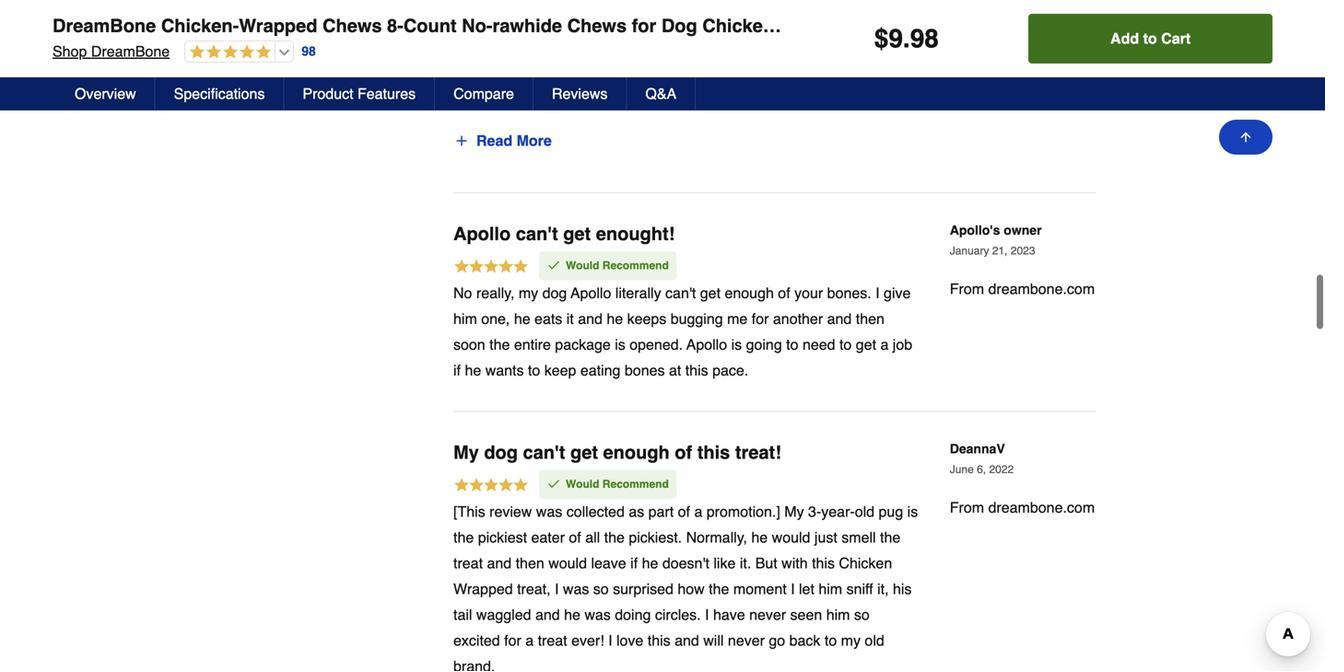 Task type: vqa. For each thing, say whether or not it's contained in the screenshot.
customer for Customer Images
no



Task type: locate. For each thing, give the bounding box(es) containing it.
this down the just
[[812, 555, 835, 573]]

q&a button
[[627, 77, 696, 111]]

1 horizontal spatial chicken
[[839, 555, 892, 573]]

1 vertical spatial apollo
[[571, 285, 611, 302]]

5 stars image up the really, at the top of page
[[453, 258, 529, 278]]

he
[[514, 311, 531, 328], [607, 311, 623, 328], [465, 362, 481, 379], [752, 530, 768, 547], [642, 555, 658, 573], [564, 607, 581, 624]]

would right checkmark icon
[[566, 478, 599, 491]]

of left all
[[569, 530, 581, 547]]

is up eating
[[615, 336, 626, 353]]

dreambone up the overview button
[[91, 43, 170, 60]]

never
[[749, 607, 786, 624], [728, 633, 765, 650]]

0 horizontal spatial for
[[504, 633, 521, 650]]

0 vertical spatial wrapped
[[239, 15, 317, 36]]

2 horizontal spatial is
[[908, 504, 918, 521]]

can't up checkmark image
[[516, 223, 558, 245]]

eater
[[531, 530, 565, 547]]

2 vertical spatial apollo
[[687, 336, 727, 353]]

wrapped up tail
[[453, 581, 513, 598]]

recommend
[[603, 259, 669, 272], [603, 478, 669, 491]]

1 vertical spatial my
[[841, 633, 861, 650]]

of right part
[[678, 504, 690, 521]]

get up bugging
[[700, 285, 721, 302]]

features
[[358, 85, 416, 102]]

my dog can't get enough of this treat!
[[453, 442, 781, 464]]

a down waggled
[[526, 633, 534, 650]]

a
[[881, 336, 889, 353], [694, 504, 703, 521], [526, 633, 534, 650]]

1 vertical spatial 5 stars image
[[453, 477, 529, 497]]

5 stars image up review
[[453, 477, 529, 497]]

enough up as
[[603, 442, 670, 464]]

sniff
[[847, 581, 873, 598]]

1 horizontal spatial 98
[[910, 24, 939, 53]]

1 vertical spatial then
[[516, 555, 544, 573]]

[this
[[453, 504, 485, 521]]

1 horizontal spatial wrapped
[[453, 581, 513, 598]]

0 vertical spatial would recommend
[[566, 259, 669, 272]]

enough
[[725, 285, 774, 302], [603, 442, 670, 464]]

1 horizontal spatial a
[[694, 504, 703, 521]]

0 horizontal spatial if
[[453, 362, 461, 379]]

0 vertical spatial a
[[881, 336, 889, 353]]

get left enought!
[[563, 223, 591, 245]]

1 horizontal spatial apollo
[[571, 285, 611, 302]]

0 vertical spatial for
[[632, 15, 656, 36]]

would for get
[[566, 478, 599, 491]]

wrapped
[[239, 15, 317, 36], [453, 581, 513, 598]]

chicken right dog
[[703, 15, 774, 36]]

2 horizontal spatial apollo
[[687, 336, 727, 353]]

dog up review
[[484, 442, 518, 464]]

0 horizontal spatial apollo
[[453, 223, 511, 245]]

1 would recommend from the top
[[566, 259, 669, 272]]

then up treat,
[[516, 555, 544, 573]]

1 dreambone.com from the top
[[989, 280, 1095, 298]]

with
[[782, 555, 808, 573]]

dreambone up shop dreambone
[[53, 15, 156, 36]]

enough up me
[[725, 285, 774, 302]]

from dreambone.com down "2022" on the bottom of page
[[950, 500, 1095, 517]]

1 vertical spatial dreambone.com
[[989, 500, 1095, 517]]

bugging
[[671, 311, 723, 328]]

0 vertical spatial him
[[453, 311, 477, 328]]

1 horizontal spatial dog
[[543, 285, 567, 302]]

recommend up as
[[603, 478, 669, 491]]

dreambone.com
[[989, 280, 1095, 298], [989, 500, 1095, 517]]

him
[[453, 311, 477, 328], [819, 581, 843, 598], [826, 607, 850, 624]]

0 vertical spatial would
[[566, 259, 599, 272]]

apollo up it
[[571, 285, 611, 302]]

0 vertical spatial so
[[593, 581, 609, 598]]

to right back
[[825, 633, 837, 650]]

my inside no really, my dog apollo literally can't get enough of your bones.  i give him one, he eats it and he keeps bugging me for another and then soon the entire package is opened.  apollo is going to need to get a job if he wants to keep eating bones at this pace.
[[519, 285, 538, 302]]

a left job
[[881, 336, 889, 353]]

apollo can't get enought!
[[453, 223, 675, 245]]

my up [this
[[453, 442, 479, 464]]

[this review was collected as part of a promotion.] my 3-year-old pug is the pickiest eater of all the pickiest. normally, he would just smell the treat and then would leave if he doesn't like it. but with this chicken wrapped treat, i was so surprised how the moment i let him sniff it, his tail waggled and he was doing circles. i have never seen him so excited for a treat ever! i love this and will never go back to my old brand.
[[453, 504, 918, 672]]

can't inside no really, my dog apollo literally can't get enough of your bones.  i give him one, he eats it and he keeps bugging me for another and then soon the entire package is opened.  apollo is going to need to get a job if he wants to keep eating bones at this pace.
[[665, 285, 696, 302]]

5 stars image for apollo
[[453, 258, 529, 278]]

1 vertical spatial recommend
[[603, 478, 669, 491]]

of inside no really, my dog apollo literally can't get enough of your bones.  i give him one, he eats it and he keeps bugging me for another and then soon the entire package is opened.  apollo is going to need to get a job if he wants to keep eating bones at this pace.
[[778, 285, 790, 302]]

for inside "[this review was collected as part of a promotion.] my 3-year-old pug is the pickiest eater of all the pickiest. normally, he would just smell the treat and then would leave if he doesn't like it. but with this chicken wrapped treat, i was so surprised how the moment i let him sniff it, his tail waggled and he was doing circles. i have never seen him so excited for a treat ever! i love this and will never go back to my old brand."
[[504, 633, 521, 650]]

let
[[799, 581, 815, 598]]

i left let
[[791, 581, 795, 598]]

0 horizontal spatial treat
[[453, 555, 483, 573]]

he down soon
[[465, 362, 481, 379]]

can't up bugging
[[665, 285, 696, 302]]

really,
[[476, 285, 515, 302]]

to
[[1143, 30, 1157, 47], [786, 336, 799, 353], [840, 336, 852, 353], [528, 362, 540, 379], [825, 633, 837, 650]]

2 horizontal spatial a
[[881, 336, 889, 353]]

he down pickiest.
[[642, 555, 658, 573]]

no really, my dog apollo literally can't get enough of your bones.  i give him one, he eats it and he keeps bugging me for another and then soon the entire package is opened.  apollo is going to need to get a job if he wants to keep eating bones at this pace.
[[453, 285, 913, 379]]

chicken inside "[this review was collected as part of a promotion.] my 3-year-old pug is the pickiest eater of all the pickiest. normally, he would just smell the treat and then would leave if he doesn't like it. but with this chicken wrapped treat, i was so surprised how the moment i let him sniff it, his tail waggled and he was doing circles. i have never seen him so excited for a treat ever! i love this and will never go back to my old brand."
[[839, 555, 892, 573]]

2 from dreambone.com from the top
[[950, 500, 1095, 517]]

the
[[490, 336, 510, 353], [453, 530, 474, 547], [604, 530, 625, 547], [880, 530, 901, 547], [709, 581, 729, 598]]

recommend up literally
[[603, 259, 669, 272]]

2 would from the top
[[566, 478, 599, 491]]

1 horizontal spatial chews
[[567, 15, 627, 36]]

moment
[[734, 581, 787, 598]]

0 horizontal spatial so
[[593, 581, 609, 598]]

treat
[[453, 555, 483, 573], [538, 633, 567, 650]]

owner
[[1004, 223, 1042, 238]]

the down one,
[[490, 336, 510, 353]]

would
[[566, 259, 599, 272], [566, 478, 599, 491]]

chicken up sniff
[[839, 555, 892, 573]]

0 vertical spatial recommend
[[603, 259, 669, 272]]

for left dog
[[632, 15, 656, 36]]

1 vertical spatial would
[[566, 478, 599, 491]]

1 vertical spatial so
[[854, 607, 870, 624]]

him inside no really, my dog apollo literally can't get enough of your bones.  i give him one, he eats it and he keeps bugging me for another and then soon the entire package is opened.  apollo is going to need to get a job if he wants to keep eating bones at this pace.
[[453, 311, 477, 328]]

2 vertical spatial was
[[585, 607, 611, 624]]

waggled
[[476, 607, 531, 624]]

doing
[[615, 607, 651, 624]]

of left your at top
[[778, 285, 790, 302]]

from for my dog can't get enough of this treat!
[[950, 500, 984, 517]]

1 5 stars image from the top
[[453, 258, 529, 278]]

add to cart
[[1111, 30, 1191, 47]]

1 horizontal spatial if
[[631, 555, 638, 573]]

back
[[790, 633, 821, 650]]

apollo up the really, at the top of page
[[453, 223, 511, 245]]

1 horizontal spatial my
[[785, 504, 804, 521]]

from dreambone.com down the "2023" in the right top of the page
[[950, 280, 1095, 298]]

will
[[703, 633, 724, 650]]

is down me
[[731, 336, 742, 353]]

0 vertical spatial from
[[950, 280, 984, 298]]

q&a
[[646, 85, 677, 102]]

enought!
[[596, 223, 675, 245]]

1 recommend from the top
[[603, 259, 669, 272]]

if inside "[this review was collected as part of a promotion.] my 3-year-old pug is the pickiest eater of all the pickiest. normally, he would just smell the treat and then would leave if he doesn't like it. but with this chicken wrapped treat, i was so surprised how the moment i let him sniff it, his tail waggled and he was doing circles. i have never seen him so excited for a treat ever! i love this and will never go back to my old brand."
[[631, 555, 638, 573]]

2 vertical spatial for
[[504, 633, 521, 650]]

recommend for get
[[603, 478, 669, 491]]

one,
[[481, 311, 510, 328]]

part
[[649, 504, 674, 521]]

would right checkmark image
[[566, 259, 599, 272]]

my right back
[[841, 633, 861, 650]]

1 vertical spatial from
[[950, 500, 984, 517]]

1 vertical spatial can't
[[665, 285, 696, 302]]

1 horizontal spatial treat
[[538, 633, 567, 650]]

product features button
[[284, 77, 435, 111]]

if down soon
[[453, 362, 461, 379]]

he up "but"
[[752, 530, 768, 547]]

1 vertical spatial enough
[[603, 442, 670, 464]]

dreambone.com down "2022" on the bottom of page
[[989, 500, 1095, 517]]

my up 'eats'
[[519, 285, 538, 302]]

my
[[453, 442, 479, 464], [785, 504, 804, 521]]

at
[[669, 362, 681, 379]]

1 chews from the left
[[323, 15, 382, 36]]

my inside "[this review was collected as part of a promotion.] my 3-year-old pug is the pickiest eater of all the pickiest. normally, he would just smell the treat and then would leave if he doesn't like it. but with this chicken wrapped treat, i was so surprised how the moment i let him sniff it, his tail waggled and he was doing circles. i have never seen him so excited for a treat ever! i love this and will never go back to my old brand."
[[785, 504, 804, 521]]

my inside "[this review was collected as part of a promotion.] my 3-year-old pug is the pickiest eater of all the pickiest. normally, he would just smell the treat and then would leave if he doesn't like it. but with this chicken wrapped treat, i was so surprised how the moment i let him sniff it, his tail waggled and he was doing circles. i have never seen him so excited for a treat ever! i love this and will never go back to my old brand."
[[841, 633, 861, 650]]

1 horizontal spatial then
[[856, 311, 885, 328]]

him right let
[[819, 581, 843, 598]]

1 from from the top
[[950, 280, 984, 298]]

1 vertical spatial if
[[631, 555, 638, 573]]

98
[[910, 24, 939, 53], [302, 44, 316, 59]]

then inside no really, my dog apollo literally can't get enough of your bones.  i give him one, he eats it and he keeps bugging me for another and then soon the entire package is opened.  apollo is going to need to get a job if he wants to keep eating bones at this pace.
[[856, 311, 885, 328]]

1 horizontal spatial my
[[841, 633, 861, 650]]

1 vertical spatial my
[[785, 504, 804, 521]]

add to cart button
[[1029, 14, 1273, 64]]

reviews button
[[534, 77, 627, 111]]

a up normally,
[[694, 504, 703, 521]]

dog up 'eats'
[[543, 285, 567, 302]]

never left go
[[728, 633, 765, 650]]

if right leave
[[631, 555, 638, 573]]

98 up the "product"
[[302, 44, 316, 59]]

2 from from the top
[[950, 500, 984, 517]]

him down no
[[453, 311, 477, 328]]

0 horizontal spatial would
[[549, 555, 587, 573]]

apollo's owner january 21, 2023
[[950, 223, 1042, 257]]

love
[[617, 633, 644, 650]]

surprised
[[613, 581, 674, 598]]

(8-
[[840, 15, 862, 36]]

leave
[[591, 555, 626, 573]]

old
[[855, 504, 875, 521], [865, 633, 885, 650]]

tail
[[453, 607, 472, 624]]

1 vertical spatial for
[[752, 311, 769, 328]]

0 vertical spatial dog
[[543, 285, 567, 302]]

5 stars image
[[453, 258, 529, 278], [453, 477, 529, 497]]

i left the have
[[705, 607, 709, 624]]

for right me
[[752, 311, 769, 328]]

8-
[[387, 15, 404, 36]]

0 vertical spatial dreambone
[[53, 15, 156, 36]]

can't
[[516, 223, 558, 245], [665, 285, 696, 302], [523, 442, 565, 464]]

2 would recommend from the top
[[566, 478, 669, 491]]

for down waggled
[[504, 633, 521, 650]]

1 horizontal spatial enough
[[725, 285, 774, 302]]

soon
[[453, 336, 485, 353]]

so down sniff
[[854, 607, 870, 624]]

i inside no really, my dog apollo literally can't get enough of your bones.  i give him one, he eats it and he keeps bugging me for another and then soon the entire package is opened.  apollo is going to need to get a job if he wants to keep eating bones at this pace.
[[876, 285, 880, 302]]

0 vertical spatial would
[[772, 530, 811, 547]]

another
[[773, 311, 823, 328]]

98 right 9
[[910, 24, 939, 53]]

treat down pickiest
[[453, 555, 483, 573]]

would up with
[[772, 530, 811, 547]]

is
[[615, 336, 626, 353], [731, 336, 742, 353], [908, 504, 918, 521]]

it
[[567, 311, 574, 328]]

pace.
[[713, 362, 749, 379]]

apollo
[[453, 223, 511, 245], [571, 285, 611, 302], [687, 336, 727, 353]]

2 horizontal spatial for
[[752, 311, 769, 328]]

0 vertical spatial if
[[453, 362, 461, 379]]

1 vertical spatial dreambone
[[91, 43, 170, 60]]

go
[[769, 633, 785, 650]]

2 vertical spatial a
[[526, 633, 534, 650]]

from dreambone.com for apollo can't get enought!
[[950, 280, 1095, 298]]

1 vertical spatial him
[[819, 581, 843, 598]]

he up ever! at the left of page
[[564, 607, 581, 624]]

apollo down bugging
[[687, 336, 727, 353]]

give
[[884, 285, 911, 302]]

0 vertical spatial then
[[856, 311, 885, 328]]

from dreambone.com for my dog can't get enough of this treat!
[[950, 500, 1095, 517]]

normally,
[[686, 530, 747, 547]]

.
[[903, 24, 910, 53]]

from down june
[[950, 500, 984, 517]]

can't up checkmark icon
[[523, 442, 565, 464]]

chicken
[[703, 15, 774, 36], [839, 555, 892, 573]]

2 recommend from the top
[[603, 478, 669, 491]]

chews left 8- on the left top of page
[[323, 15, 382, 36]]

1 vertical spatial from dreambone.com
[[950, 500, 1095, 517]]

0 horizontal spatial wrapped
[[239, 15, 317, 36]]

was up eater
[[536, 504, 562, 521]]

is right pug
[[908, 504, 918, 521]]

this right at
[[685, 362, 708, 379]]

0 vertical spatial apollo
[[453, 223, 511, 245]]

dreambone.com down the "2023" in the right top of the page
[[989, 280, 1095, 298]]

1 vertical spatial would
[[549, 555, 587, 573]]

2 5 stars image from the top
[[453, 477, 529, 497]]

0 vertical spatial dreambone.com
[[989, 280, 1095, 298]]

0 horizontal spatial 98
[[302, 44, 316, 59]]

2023
[[1011, 245, 1035, 257]]

2 vertical spatial can't
[[523, 442, 565, 464]]

0 horizontal spatial chews
[[323, 15, 382, 36]]

0 vertical spatial my
[[519, 285, 538, 302]]

would down eater
[[549, 555, 587, 573]]

0 horizontal spatial then
[[516, 555, 544, 573]]

0 vertical spatial 5 stars image
[[453, 258, 529, 278]]

and right it
[[578, 311, 603, 328]]

0 vertical spatial enough
[[725, 285, 774, 302]]

0 horizontal spatial my
[[519, 285, 538, 302]]

wrapped up the 4.9 stars "image"
[[239, 15, 317, 36]]

then
[[856, 311, 885, 328], [516, 555, 544, 573]]

0 vertical spatial never
[[749, 607, 786, 624]]

1 would from the top
[[566, 259, 599, 272]]

1 vertical spatial dog
[[484, 442, 518, 464]]

and left will
[[675, 633, 699, 650]]

was right treat,
[[563, 581, 589, 598]]

0 horizontal spatial chicken
[[703, 15, 774, 36]]

from down january
[[950, 280, 984, 298]]

arrow up image
[[1239, 130, 1253, 145]]

my left 3-
[[785, 504, 804, 521]]

him right seen
[[826, 607, 850, 624]]

2022
[[989, 464, 1014, 476]]

chews right rawhide
[[567, 15, 627, 36]]

to right add
[[1143, 30, 1157, 47]]

treat left ever! at the left of page
[[538, 633, 567, 650]]

1 vertical spatial would recommend
[[566, 478, 669, 491]]

product
[[303, 85, 353, 102]]

0 vertical spatial from dreambone.com
[[950, 280, 1095, 298]]

0 horizontal spatial my
[[453, 442, 479, 464]]

flavor
[[779, 15, 835, 36]]

it,
[[877, 581, 889, 598]]

june
[[950, 464, 974, 476]]

so down leave
[[593, 581, 609, 598]]

would recommend up literally
[[566, 259, 669, 272]]

1 from dreambone.com from the top
[[950, 280, 1095, 298]]

1 vertical spatial wrapped
[[453, 581, 513, 598]]

then down bones.
[[856, 311, 885, 328]]

i left give
[[876, 285, 880, 302]]

2 dreambone.com from the top
[[989, 500, 1095, 517]]

old left pug
[[855, 504, 875, 521]]

get left job
[[856, 336, 877, 353]]

get
[[563, 223, 591, 245], [700, 285, 721, 302], [856, 336, 877, 353], [570, 442, 598, 464]]

old down it, at the right of the page
[[865, 633, 885, 650]]

no-
[[462, 15, 493, 36]]

1 vertical spatial chicken
[[839, 555, 892, 573]]

0 horizontal spatial dog
[[484, 442, 518, 464]]

i left love
[[608, 633, 612, 650]]

of
[[778, 285, 790, 302], [675, 442, 692, 464], [678, 504, 690, 521], [569, 530, 581, 547]]

never down the moment
[[749, 607, 786, 624]]



Task type: describe. For each thing, give the bounding box(es) containing it.
treat,
[[517, 581, 551, 598]]

wrapped inside "[this review was collected as part of a promotion.] my 3-year-old pug is the pickiest eater of all the pickiest. normally, he would just smell the treat and then would leave if he doesn't like it. but with this chicken wrapped treat, i was so surprised how the moment i let him sniff it, his tail waggled and he was doing circles. i have never seen him so excited for a treat ever! i love this and will never go back to my old brand."
[[453, 581, 513, 598]]

all
[[585, 530, 600, 547]]

specifications button
[[155, 77, 284, 111]]

to down entire
[[528, 362, 540, 379]]

to inside "[this review was collected as part of a promotion.] my 3-year-old pug is the pickiest eater of all the pickiest. normally, he would just smell the treat and then would leave if he doesn't like it. but with this chicken wrapped treat, i was so surprised how the moment i let him sniff it, his tail waggled and he was doing circles. i have never seen him so excited for a treat ever! i love this and will never go back to my old brand."
[[825, 633, 837, 650]]

this right love
[[648, 633, 671, 650]]

would recommend for enought!
[[566, 259, 669, 272]]

like
[[714, 555, 736, 573]]

from for apollo can't get enought!
[[950, 280, 984, 298]]

1 vertical spatial was
[[563, 581, 589, 598]]

entire
[[514, 336, 551, 353]]

would recommend for get
[[566, 478, 669, 491]]

checkmark image
[[547, 477, 561, 492]]

keeps
[[627, 311, 667, 328]]

and down treat,
[[535, 607, 560, 624]]

read
[[477, 132, 513, 149]]

0 horizontal spatial is
[[615, 336, 626, 353]]

0 vertical spatial was
[[536, 504, 562, 521]]

then inside "[this review was collected as part of a promotion.] my 3-year-old pug is the pickiest eater of all the pickiest. normally, he would just smell the treat and then would leave if he doesn't like it. but with this chicken wrapped treat, i was so surprised how the moment i let him sniff it, his tail waggled and he was doing circles. i have never seen him so excited for a treat ever! i love this and will never go back to my old brand."
[[516, 555, 544, 573]]

the right all
[[604, 530, 625, 547]]

your
[[795, 285, 823, 302]]

dog inside no really, my dog apollo literally can't get enough of your bones.  i give him one, he eats it and he keeps bugging me for another and then soon the entire package is opened.  apollo is going to need to get a job if he wants to keep eating bones at this pace.
[[543, 285, 567, 302]]

chicken-
[[161, 15, 239, 36]]

1 vertical spatial old
[[865, 633, 885, 650]]

specifications
[[174, 85, 265, 102]]

dreambone.com for apollo can't get enought!
[[989, 280, 1095, 298]]

is inside "[this review was collected as part of a promotion.] my 3-year-old pug is the pickiest eater of all the pickiest. normally, he would just smell the treat and then would leave if he doesn't like it. but with this chicken wrapped treat, i was so surprised how the moment i let him sniff it, his tail waggled and he was doing circles. i have never seen him so excited for a treat ever! i love this and will never go back to my old brand."
[[908, 504, 918, 521]]

rawhide
[[493, 15, 562, 36]]

dreambone chicken-wrapped chews 8-count no-rawhide chews for dog chicken flavor (8-count)
[[53, 15, 922, 36]]

wants
[[485, 362, 524, 379]]

year-
[[821, 504, 855, 521]]

but
[[755, 555, 778, 573]]

4.9 stars image
[[185, 44, 271, 61]]

0 horizontal spatial a
[[526, 633, 534, 650]]

apollo's
[[950, 223, 1000, 238]]

plus image
[[454, 133, 469, 148]]

i right treat,
[[555, 581, 559, 598]]

compare
[[454, 85, 514, 102]]

january
[[950, 245, 989, 257]]

his
[[893, 581, 912, 598]]

need
[[803, 336, 836, 353]]

collected
[[567, 504, 625, 521]]

6,
[[977, 464, 986, 476]]

$
[[874, 24, 889, 53]]

overview
[[75, 85, 136, 102]]

0 vertical spatial treat
[[453, 555, 483, 573]]

get up the collected
[[570, 442, 598, 464]]

1 vertical spatial never
[[728, 633, 765, 650]]

pickiest
[[478, 530, 527, 547]]

smell
[[842, 530, 876, 547]]

dog
[[662, 15, 697, 36]]

1 vertical spatial a
[[694, 504, 703, 521]]

promotion.]
[[707, 504, 780, 521]]

how
[[678, 581, 705, 598]]

if inside no really, my dog apollo literally can't get enough of your bones.  i give him one, he eats it and he keeps bugging me for another and then soon the entire package is opened.  apollo is going to need to get a job if he wants to keep eating bones at this pace.
[[453, 362, 461, 379]]

job
[[893, 336, 913, 353]]

2 vertical spatial him
[[826, 607, 850, 624]]

1 horizontal spatial is
[[731, 336, 742, 353]]

to inside button
[[1143, 30, 1157, 47]]

0 vertical spatial old
[[855, 504, 875, 521]]

the down pug
[[880, 530, 901, 547]]

1 horizontal spatial would
[[772, 530, 811, 547]]

doesn't
[[663, 555, 710, 573]]

read more button
[[453, 126, 553, 156]]

this left 'treat!'
[[697, 442, 730, 464]]

he left 'eats'
[[514, 311, 531, 328]]

no
[[453, 285, 472, 302]]

0 vertical spatial my
[[453, 442, 479, 464]]

the down the like
[[709, 581, 729, 598]]

have
[[713, 607, 745, 624]]

opened.
[[630, 336, 683, 353]]

eats
[[535, 311, 562, 328]]

this inside no really, my dog apollo literally can't get enough of your bones.  i give him one, he eats it and he keeps bugging me for another and then soon the entire package is opened.  apollo is going to need to get a job if he wants to keep eating bones at this pace.
[[685, 362, 708, 379]]

treat!
[[735, 442, 781, 464]]

to down another
[[786, 336, 799, 353]]

excited
[[453, 633, 500, 650]]

ever!
[[571, 633, 604, 650]]

going
[[746, 336, 782, 353]]

recommend for enought!
[[603, 259, 669, 272]]

he left 'keeps'
[[607, 311, 623, 328]]

deannav
[[950, 442, 1005, 457]]

0 vertical spatial can't
[[516, 223, 558, 245]]

2 chews from the left
[[567, 15, 627, 36]]

would for enought!
[[566, 259, 599, 272]]

for inside no really, my dog apollo literally can't get enough of your bones.  i give him one, he eats it and he keeps bugging me for another and then soon the entire package is opened.  apollo is going to need to get a job if he wants to keep eating bones at this pace.
[[752, 311, 769, 328]]

shop
[[53, 43, 87, 60]]

add
[[1111, 30, 1139, 47]]

overview button
[[56, 77, 155, 111]]

bones.
[[827, 285, 872, 302]]

enough inside no really, my dog apollo literally can't get enough of your bones.  i give him one, he eats it and he keeps bugging me for another and then soon the entire package is opened.  apollo is going to need to get a job if he wants to keep eating bones at this pace.
[[725, 285, 774, 302]]

checkmark image
[[547, 258, 561, 273]]

literally
[[615, 285, 661, 302]]

reviews
[[552, 85, 608, 102]]

and down pickiest
[[487, 555, 512, 573]]

just
[[815, 530, 838, 547]]

brand.
[[453, 659, 495, 672]]

the inside no really, my dog apollo literally can't get enough of your bones.  i give him one, he eats it and he keeps bugging me for another and then soon the entire package is opened.  apollo is going to need to get a job if he wants to keep eating bones at this pace.
[[490, 336, 510, 353]]

a inside no really, my dog apollo literally can't get enough of your bones.  i give him one, he eats it and he keeps bugging me for another and then soon the entire package is opened.  apollo is going to need to get a job if he wants to keep eating bones at this pace.
[[881, 336, 889, 353]]

pickiest.
[[629, 530, 682, 547]]

review
[[490, 504, 532, 521]]

to right the need
[[840, 336, 852, 353]]

5 stars image for my
[[453, 477, 529, 497]]

compare button
[[435, 77, 534, 111]]

deannav june 6, 2022
[[950, 442, 1014, 476]]

read more
[[477, 132, 552, 149]]

0 horizontal spatial enough
[[603, 442, 670, 464]]

dreambone.com for my dog can't get enough of this treat!
[[989, 500, 1095, 517]]

21,
[[992, 245, 1008, 257]]

$ 9 . 98
[[874, 24, 939, 53]]

of left 'treat!'
[[675, 442, 692, 464]]

1 vertical spatial treat
[[538, 633, 567, 650]]

pug
[[879, 504, 903, 521]]

package
[[555, 336, 611, 353]]

count)
[[862, 15, 922, 36]]

bones
[[625, 362, 665, 379]]

the down [this
[[453, 530, 474, 547]]

1 horizontal spatial for
[[632, 15, 656, 36]]

0 vertical spatial chicken
[[703, 15, 774, 36]]

keep
[[544, 362, 576, 379]]

3-
[[808, 504, 821, 521]]

circles.
[[655, 607, 701, 624]]

1 horizontal spatial so
[[854, 607, 870, 624]]

seen
[[790, 607, 822, 624]]

cart
[[1161, 30, 1191, 47]]

and down bones.
[[827, 311, 852, 328]]



